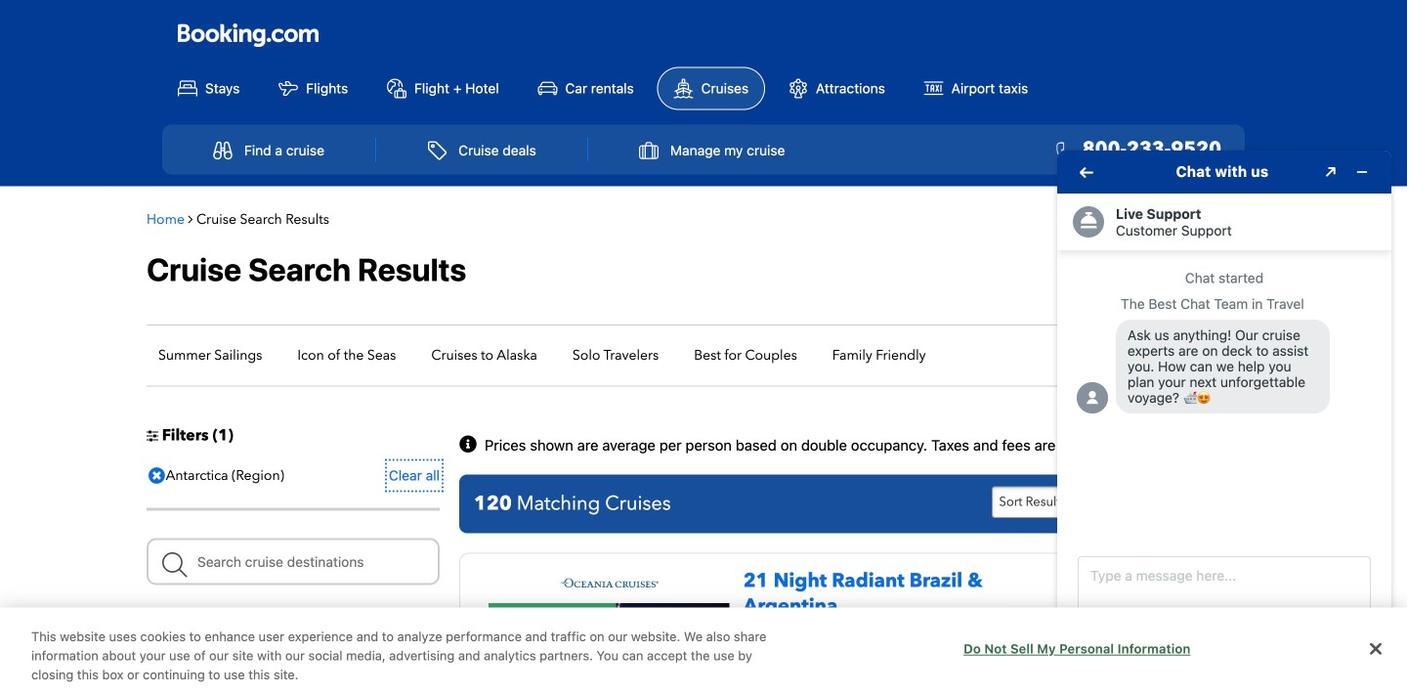 Task type: vqa. For each thing, say whether or not it's contained in the screenshot.
left Cruise
no



Task type: locate. For each thing, give the bounding box(es) containing it.
times circle image
[[144, 461, 170, 490]]

main content
[[137, 196, 1271, 694]]

angle right image
[[188, 212, 193, 226]]

sliders image
[[147, 429, 158, 443]]

globe image
[[744, 655, 756, 669]]

info label image
[[460, 436, 481, 455]]

None field
[[147, 538, 440, 585]]

chevron down image
[[411, 635, 440, 655]]

travel menu navigation
[[162, 125, 1246, 175]]



Task type: describe. For each thing, give the bounding box(es) containing it.
marina image
[[489, 603, 730, 694]]

privacy alert dialog
[[0, 608, 1408, 694]]

booking.com home image
[[178, 22, 319, 49]]

oceania cruises image
[[560, 578, 659, 589]]

Search cruise destinations text field
[[147, 538, 440, 585]]

prices shown are average per person based on double occupancy. taxes and fees are not included. element
[[485, 438, 1147, 453]]



